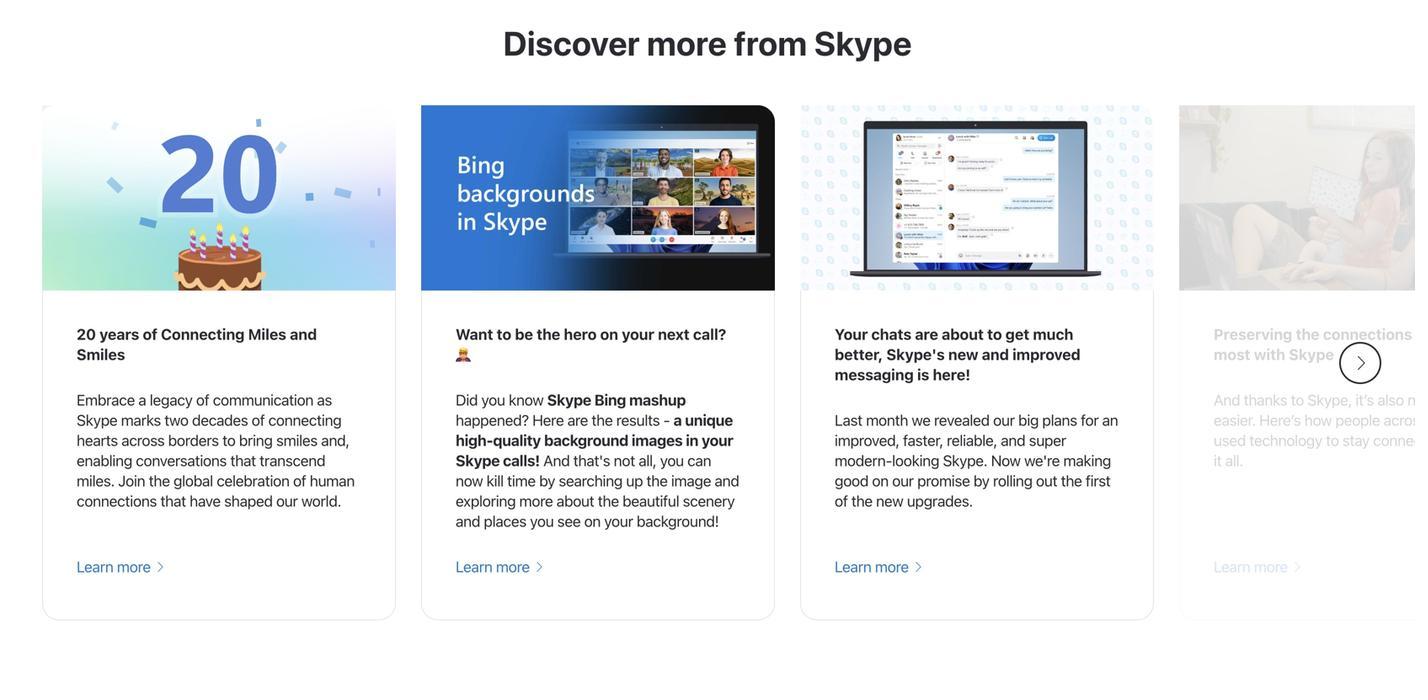 Task type: locate. For each thing, give the bounding box(es) containing it.
1 by from the left
[[539, 472, 555, 490]]

your down beautiful
[[605, 512, 633, 531]]

to down decades
[[223, 432, 236, 450]]

2 learn more link from the left
[[456, 557, 544, 578]]

0 horizontal spatial that
[[160, 492, 186, 510]]

in
[[686, 432, 699, 450]]

searching
[[559, 472, 623, 490]]

by inside "last month we revealed our big plans for an improved, faster, reliable, and super modern-looking skype. now we're making good on our promise by rolling out the first of the new upgrades."
[[974, 472, 990, 490]]

2 learn more from the left
[[456, 558, 534, 576]]

more down time
[[520, 492, 553, 510]]

​want to be the hero on your next call? 🦸
[[456, 325, 727, 364]]

more down places
[[496, 558, 530, 576]]

the down bing
[[592, 411, 613, 430]]

better,
[[835, 346, 883, 364]]

to left be
[[497, 325, 512, 344]]

0 horizontal spatial about
[[557, 492, 595, 510]]

discover more from skype
[[503, 23, 912, 63]]

you
[[482, 391, 505, 409], [660, 452, 684, 470], [530, 512, 554, 531]]

your down unique
[[702, 432, 734, 450]]

learn more
[[77, 558, 154, 576], [456, 558, 534, 576], [835, 558, 913, 576]]

the right the join at bottom
[[149, 472, 170, 490]]

0 vertical spatial that
[[230, 452, 256, 470]]

and that's not all, you can now kill time by searching up the image and exploring more about the beautiful scenery and places you see on your background!
[[456, 452, 740, 531]]

0 horizontal spatial by
[[539, 472, 555, 490]]

and up now
[[1001, 432, 1026, 450]]

1 horizontal spatial are
[[916, 325, 939, 344]]

more down upgrades.
[[875, 558, 909, 576]]

we
[[912, 411, 931, 430]]

is
[[918, 366, 930, 384]]

learn for last month we revealed our big plans for an improved, faster, reliable, and super modern-looking skype. now we're making good on our promise by rolling out the first of the new upgrades.
[[835, 558, 872, 576]]

1 horizontal spatial a
[[674, 411, 682, 430]]

did
[[456, 391, 478, 409]]

1 vertical spatial about
[[557, 492, 595, 510]]

0 horizontal spatial new
[[877, 492, 904, 510]]

0 horizontal spatial learn more
[[77, 558, 154, 576]]

you right all,
[[660, 452, 684, 470]]

messaging
[[835, 366, 914, 384]]

1 horizontal spatial new
[[949, 346, 979, 364]]

skype's
[[887, 346, 945, 364]]

by
[[539, 472, 555, 490], [974, 472, 990, 490]]

our down looking
[[893, 472, 914, 490]]

the inside embrace a legacy of communication as skype marks two decades of connecting hearts across borders to bring smiles and, enabling conversations that transcend miles. join the global celebration of human connections that have shaped our world.
[[149, 472, 170, 490]]

your inside a unique high-quality background images in your skype calls!
[[702, 432, 734, 450]]

much
[[1033, 325, 1074, 344]]

1 learn more from the left
[[77, 558, 154, 576]]

your chats are about to get much better, skype's new and improved messaging is here!
[[835, 325, 1081, 384]]

two
[[165, 411, 188, 430]]

1 vertical spatial are
[[568, 411, 588, 430]]

1 horizontal spatial about
[[942, 325, 984, 344]]

did you know skype bing mashup happened? here are the results -
[[456, 391, 686, 430]]

1 horizontal spatial to
[[497, 325, 512, 344]]

hearts
[[77, 432, 118, 450]]

that up celebration
[[230, 452, 256, 470]]

0 vertical spatial a
[[138, 391, 146, 409]]

of right years
[[143, 325, 158, 344]]

0 vertical spatial you
[[482, 391, 505, 409]]

1 vertical spatial a
[[674, 411, 682, 430]]

our
[[994, 411, 1015, 430], [893, 472, 914, 490], [276, 492, 298, 510]]

have
[[190, 492, 221, 510]]

0 horizontal spatial are
[[568, 411, 588, 430]]

0 vertical spatial your
[[622, 325, 655, 344]]

0 horizontal spatial you
[[482, 391, 505, 409]]

a up marks
[[138, 391, 146, 409]]

to left get
[[988, 325, 1003, 344]]

connecting
[[269, 411, 342, 430]]

learn more link
[[77, 557, 165, 578], [456, 557, 544, 578], [835, 557, 923, 578]]

marks
[[121, 411, 161, 430]]

2 horizontal spatial learn more link
[[835, 557, 923, 578]]

of down good
[[835, 492, 848, 510]]

our left big
[[994, 411, 1015, 430]]

0 vertical spatial are
[[916, 325, 939, 344]]

a right the -
[[674, 411, 682, 430]]

our left world.
[[276, 492, 298, 510]]

now
[[456, 472, 483, 490]]

legacy
[[150, 391, 193, 409]]

2 vertical spatial our
[[276, 492, 298, 510]]

a
[[138, 391, 146, 409], [674, 411, 682, 430]]

0 vertical spatial new
[[949, 346, 979, 364]]

years
[[100, 325, 139, 344]]

2 learn from the left
[[456, 558, 493, 576]]

skype inside a unique high-quality background images in your skype calls!
[[456, 452, 500, 470]]

your inside ​want to be the hero on your next call? 🦸
[[622, 325, 655, 344]]

2 horizontal spatial you
[[660, 452, 684, 470]]

rolling
[[994, 472, 1033, 490]]

the right be
[[537, 325, 561, 344]]

you up happened?
[[482, 391, 505, 409]]

smiles
[[276, 432, 318, 450]]

on inside ​want to be the hero on your next call? 🦸
[[600, 325, 619, 344]]

0 horizontal spatial learn more link
[[77, 557, 165, 578]]

2 horizontal spatial our
[[994, 411, 1015, 430]]

by down and
[[539, 472, 555, 490]]

1 horizontal spatial by
[[974, 472, 990, 490]]

more for embrace a legacy of communication as skype marks two decades of connecting hearts across borders to bring smiles and, enabling conversations that transcend miles. join the global celebration of human connections that have shaped our world.
[[117, 558, 151, 576]]

on down modern-
[[873, 472, 889, 490]]

0 horizontal spatial learn
[[77, 558, 113, 576]]

by inside "and that's not all, you can now kill time by searching up the image and exploring more about the beautiful scenery and places you see on your background!"
[[539, 472, 555, 490]]

3 learn more link from the left
[[835, 557, 923, 578]]

2 by from the left
[[974, 472, 990, 490]]

that down global
[[160, 492, 186, 510]]

more inside "and that's not all, you can now kill time by searching up the image and exploring more about the beautiful scenery and places you see on your background!"
[[520, 492, 553, 510]]

super
[[1030, 432, 1067, 450]]

0 horizontal spatial our
[[276, 492, 298, 510]]

are up the "background" on the bottom
[[568, 411, 588, 430]]

about inside "and that's not all, you can now kill time by searching up the image and exploring more about the beautiful scenery and places you see on your background!"
[[557, 492, 595, 510]]

2 horizontal spatial learn more
[[835, 558, 913, 576]]

out
[[1037, 472, 1058, 490]]

on inside "last month we revealed our big plans for an improved, faster, reliable, and super modern-looking skype. now we're making good on our promise by rolling out the first of the new upgrades."
[[873, 472, 889, 490]]

1 learn from the left
[[77, 558, 113, 576]]

0 vertical spatial our
[[994, 411, 1015, 430]]

on right see
[[584, 512, 601, 531]]

1 learn more link from the left
[[77, 557, 165, 578]]

of inside '20 years of connecting miles and smiles'
[[143, 325, 158, 344]]

of
[[143, 325, 158, 344], [196, 391, 209, 409], [252, 411, 265, 430], [293, 472, 306, 490], [835, 492, 848, 510]]

1 vertical spatial our
[[893, 472, 914, 490]]

0 horizontal spatial to
[[223, 432, 236, 450]]

you left see
[[530, 512, 554, 531]]

-
[[664, 411, 670, 430]]

1 vertical spatial your
[[702, 432, 734, 450]]

0 horizontal spatial a
[[138, 391, 146, 409]]

call?
[[693, 325, 727, 344]]

2 vertical spatial your
[[605, 512, 633, 531]]

your left 'next'
[[622, 325, 655, 344]]

1 vertical spatial new
[[877, 492, 904, 510]]

more down connections
[[117, 558, 151, 576]]

about up the here!
[[942, 325, 984, 344]]

1 vertical spatial on
[[873, 472, 889, 490]]

and right miles
[[290, 325, 317, 344]]

and up scenery
[[715, 472, 740, 490]]

new
[[949, 346, 979, 364], [877, 492, 904, 510]]

0 vertical spatial on
[[600, 325, 619, 344]]

are up "skype's"
[[916, 325, 939, 344]]

0 vertical spatial about
[[942, 325, 984, 344]]

a unique high-quality background images in your skype calls!
[[456, 411, 734, 470]]

and down exploring
[[456, 512, 480, 531]]

up
[[626, 472, 643, 490]]

learn
[[77, 558, 113, 576], [456, 558, 493, 576], [835, 558, 872, 576]]

big
[[1019, 411, 1039, 430]]

and inside "last month we revealed our big plans for an improved, faster, reliable, and super modern-looking skype. now we're making good on our promise by rolling out the first of the new upgrades."
[[1001, 432, 1026, 450]]

and down get
[[982, 346, 1010, 364]]

about up see
[[557, 492, 595, 510]]

last month we revealed our big plans for an improved, faster, reliable, and super modern-looking skype. now we're making good on our promise by rolling out the first of the new upgrades.
[[835, 411, 1119, 510]]

discover
[[503, 23, 640, 63]]

the down "searching"
[[598, 492, 619, 510]]

last
[[835, 411, 863, 430]]

3 learn from the left
[[835, 558, 872, 576]]

you inside did you know skype bing mashup happened? here are the results -
[[482, 391, 505, 409]]

know
[[509, 391, 544, 409]]

learn for did you know
[[456, 558, 493, 576]]

on
[[600, 325, 619, 344], [873, 472, 889, 490], [584, 512, 601, 531]]

new up the here!
[[949, 346, 979, 364]]

smiles
[[77, 346, 125, 364]]

about
[[942, 325, 984, 344], [557, 492, 595, 510]]

for
[[1081, 411, 1099, 430]]

by down skype. at right
[[974, 472, 990, 490]]

3 learn more from the left
[[835, 558, 913, 576]]

transcend
[[260, 452, 325, 470]]

new down looking
[[877, 492, 904, 510]]

to
[[497, 325, 512, 344], [988, 325, 1003, 344], [223, 432, 236, 450]]

celebration
[[217, 472, 290, 490]]

1 horizontal spatial you
[[530, 512, 554, 531]]

learn more for did you know
[[456, 558, 534, 576]]

improved,
[[835, 432, 900, 450]]

enabling
[[77, 452, 132, 470]]

and,
[[321, 432, 350, 450]]

1 horizontal spatial learn
[[456, 558, 493, 576]]

2 vertical spatial on
[[584, 512, 601, 531]]

skype
[[815, 23, 912, 63], [547, 391, 591, 409], [77, 411, 117, 430], [456, 452, 500, 470]]

1 horizontal spatial learn more
[[456, 558, 534, 576]]

making
[[1064, 452, 1112, 470]]

1 horizontal spatial learn more link
[[456, 557, 544, 578]]

on right hero
[[600, 325, 619, 344]]

miles
[[248, 325, 286, 344]]

2 horizontal spatial to
[[988, 325, 1003, 344]]

all,
[[639, 452, 657, 470]]

the
[[537, 325, 561, 344], [592, 411, 613, 430], [149, 472, 170, 490], [647, 472, 668, 490], [1061, 472, 1083, 490], [598, 492, 619, 510], [852, 492, 873, 510]]

calls!
[[503, 452, 540, 470]]

2 horizontal spatial learn
[[835, 558, 872, 576]]

improved
[[1013, 346, 1081, 364]]

kill
[[487, 472, 504, 490]]

places
[[484, 512, 527, 531]]



Task type: vqa. For each thing, say whether or not it's contained in the screenshot.
the middle learn
yes



Task type: describe. For each thing, give the bounding box(es) containing it.
to inside ​want to be the hero on your next call? 🦸
[[497, 325, 512, 344]]

faster,
[[904, 432, 944, 450]]

2 vertical spatial you
[[530, 512, 554, 531]]

and
[[544, 452, 570, 470]]

global
[[174, 472, 213, 490]]

skype.
[[943, 452, 988, 470]]

can
[[688, 452, 712, 470]]

picture of skype modern message chat with side bar. image
[[801, 106, 1155, 291]]

not
[[614, 452, 635, 470]]

of up bring
[[252, 411, 265, 430]]

the inside ​want to be the hero on your next call? 🦸
[[537, 325, 561, 344]]

learn for embrace a legacy of communication as skype marks two decades of connecting hearts across borders to bring smiles and, enabling conversations that transcend miles. join the global celebration of human connections that have shaped our world.
[[77, 558, 113, 576]]

are inside did you know skype bing mashup happened? here are the results -
[[568, 411, 588, 430]]

bring
[[239, 432, 273, 450]]

be
[[515, 325, 533, 344]]

20
[[77, 325, 96, 344]]

looking
[[893, 452, 940, 470]]

unique
[[685, 411, 733, 430]]

that's
[[574, 452, 610, 470]]

human
[[310, 472, 355, 490]]

and inside your chats are about to get much better, skype's new and improved messaging is here!
[[982, 346, 1010, 364]]

new inside your chats are about to get much better, skype's new and improved messaging is here!
[[949, 346, 979, 364]]

first
[[1086, 472, 1111, 490]]

next
[[658, 325, 690, 344]]

about inside your chats are about to get much better, skype's new and improved messaging is here!
[[942, 325, 984, 344]]

a inside embrace a legacy of communication as skype marks two decades of connecting hearts across borders to bring smiles and, enabling conversations that transcend miles. join the global celebration of human connections that have shaped our world.
[[138, 391, 146, 409]]

more for last month we revealed our big plans for an improved, faster, reliable, and super modern-looking skype. now we're making good on our promise by rolling out the first of the new upgrades.
[[875, 558, 909, 576]]

1 horizontal spatial our
[[893, 472, 914, 490]]

now
[[992, 452, 1021, 470]]

🦸
[[456, 346, 471, 364]]

exploring
[[456, 492, 516, 510]]

to inside your chats are about to get much better, skype's new and improved messaging is here!
[[988, 325, 1003, 344]]

on inside "and that's not all, you can now kill time by searching up the image and exploring more about the beautiful scenery and places you see on your background!"
[[584, 512, 601, 531]]

are inside your chats are about to get much better, skype's new and improved messaging is here!
[[916, 325, 939, 344]]

more left from
[[647, 23, 727, 63]]

borders
[[168, 432, 219, 450]]

hero
[[564, 325, 597, 344]]

see
[[558, 512, 581, 531]]

plans
[[1043, 411, 1078, 430]]

reliable,
[[947, 432, 998, 450]]

get
[[1006, 325, 1030, 344]]

of inside "last month we revealed our big plans for an improved, faster, reliable, and super modern-looking skype. now we're making good on our promise by rolling out the first of the new upgrades."
[[835, 492, 848, 510]]

our inside embrace a legacy of communication as skype marks two decades of connecting hearts across borders to bring smiles and, enabling conversations that transcend miles. join the global celebration of human connections that have shaped our world.
[[276, 492, 298, 510]]

image
[[671, 472, 711, 490]]

revealed
[[935, 411, 990, 430]]

the right out
[[1061, 472, 1083, 490]]

bing
[[595, 391, 626, 409]]

​want
[[456, 325, 493, 344]]

and inside '20 years of connecting miles and smiles'
[[290, 325, 317, 344]]

promise
[[918, 472, 970, 490]]

skype inside embrace a legacy of communication as skype marks two decades of connecting hearts across borders to bring smiles and, enabling conversations that transcend miles. join the global celebration of human connections that have shaped our world.
[[77, 411, 117, 430]]

1 vertical spatial that
[[160, 492, 186, 510]]

here!
[[933, 366, 971, 384]]

from
[[734, 23, 808, 63]]

good
[[835, 472, 869, 490]]

learn more for last month we revealed our big plans for an improved, faster, reliable, and super modern-looking skype. now we're making good on our promise by rolling out the first of the new upgrades.
[[835, 558, 913, 576]]

across
[[121, 432, 165, 450]]

images
[[632, 432, 683, 450]]

learn more for embrace a legacy of communication as skype marks two decades of connecting hearts across borders to bring smiles and, enabling conversations that transcend miles. join the global celebration of human connections that have shaped our world.
[[77, 558, 154, 576]]

miles.
[[77, 472, 115, 490]]

communication
[[213, 391, 314, 409]]

happened?
[[456, 411, 529, 430]]

chats
[[872, 325, 912, 344]]

scenery
[[683, 492, 735, 510]]

more for did you know
[[496, 558, 530, 576]]

discover more from skype main content
[[0, 0, 1416, 675]]

results
[[617, 411, 660, 430]]

connections
[[77, 492, 157, 510]]

picture of skype logo and cake celebrating 20 years of skype image
[[42, 106, 396, 291]]

a inside a unique high-quality background images in your skype calls!
[[674, 411, 682, 430]]

background
[[544, 432, 629, 450]]

connecting
[[161, 325, 245, 344]]

1 vertical spatial you
[[660, 452, 684, 470]]

conversations
[[136, 452, 227, 470]]

the inside did you know skype bing mashup happened? here are the results -
[[592, 411, 613, 430]]

beautiful
[[623, 492, 680, 510]]

upgrades.
[[907, 492, 973, 510]]

join
[[118, 472, 145, 490]]

the up beautiful
[[647, 472, 668, 490]]

as
[[317, 391, 332, 409]]

we're
[[1025, 452, 1060, 470]]

to inside embrace a legacy of communication as skype marks two decades of connecting hearts across borders to bring smiles and, enabling conversations that transcend miles. join the global celebration of human connections that have shaped our world.
[[223, 432, 236, 450]]

learn more link for embrace a legacy of communication as skype marks two decades of connecting hearts across borders to bring smiles and, enabling conversations that transcend miles. join the global celebration of human connections that have shaped our world.
[[77, 557, 165, 578]]

here
[[533, 411, 564, 430]]

new inside "last month we revealed our big plans for an improved, faster, reliable, and super modern-looking skype. now we're making good on our promise by rolling out the first of the new upgrades."
[[877, 492, 904, 510]]

your
[[835, 325, 868, 344]]

month
[[866, 411, 909, 430]]

of up decades
[[196, 391, 209, 409]]

of down transcend
[[293, 472, 306, 490]]

20 years of connecting miles and smiles
[[77, 325, 317, 364]]

mashup
[[630, 391, 686, 409]]

embrace a legacy of communication as skype marks two decades of connecting hearts across borders to bring smiles and, enabling conversations that transcend miles. join the global celebration of human connections that have shaped our world.
[[77, 391, 355, 510]]

time
[[507, 472, 536, 490]]

background!
[[637, 512, 719, 531]]

the down good
[[852, 492, 873, 510]]

embrace
[[77, 391, 135, 409]]

1 horizontal spatial that
[[230, 452, 256, 470]]

an
[[1103, 411, 1119, 430]]

picture of skype light stage call in progress with bing backgrounds and text bing backgrounds in skype. image
[[421, 106, 775, 291]]

modern-
[[835, 452, 893, 470]]

high-
[[456, 432, 493, 450]]

skype inside did you know skype bing mashup happened? here are the results -
[[547, 391, 591, 409]]

learn more link for last month we revealed our big plans for an improved, faster, reliable, and super modern-looking skype. now we're making good on our promise by rolling out the first of the new upgrades.
[[835, 557, 923, 578]]

your inside "and that's not all, you can now kill time by searching up the image and exploring more about the beautiful scenery and places you see on your background!"
[[605, 512, 633, 531]]

learn more link for did you know
[[456, 557, 544, 578]]

quality
[[493, 432, 541, 450]]



